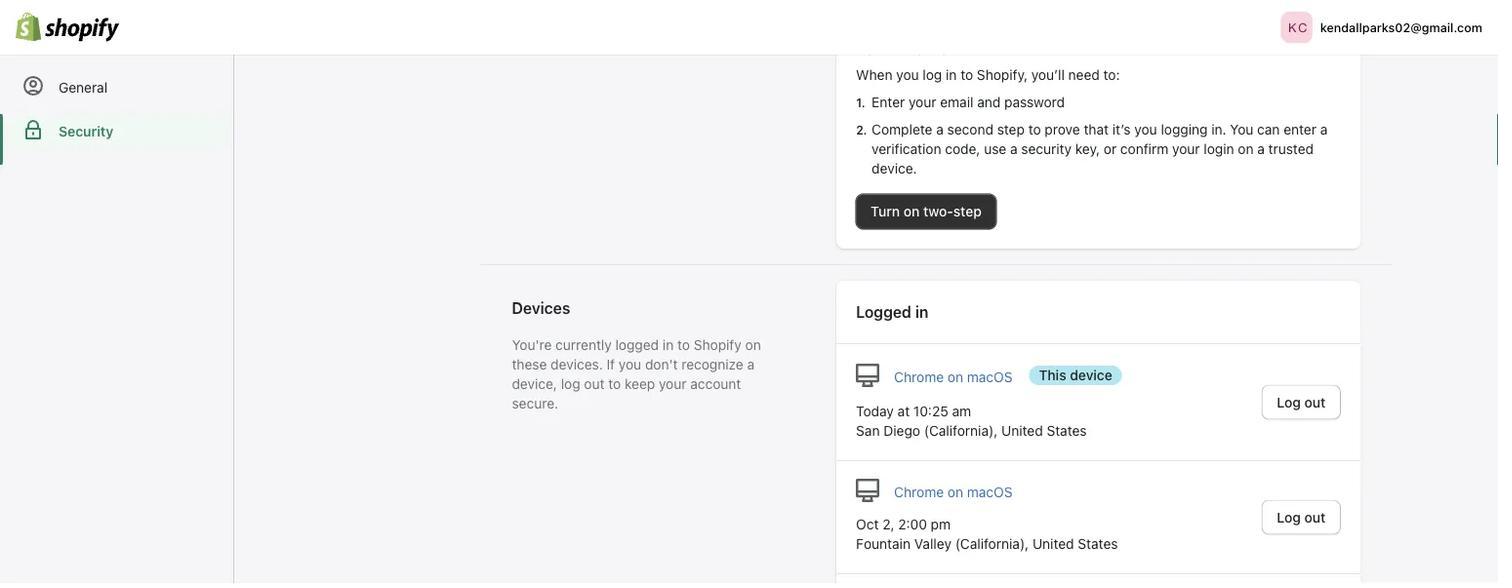 Task type: describe. For each thing, give the bounding box(es) containing it.
recognize
[[682, 357, 744, 373]]

log for oct 2, 2:00 pm fountain valley (california), united states
[[1277, 510, 1301, 526]]

on inside the you're currently logged in to shopify on these devices. if you don't recognize a device, log out to keep your account secure.
[[746, 337, 761, 353]]

step for second
[[998, 122, 1025, 138]]

complete a second step to prove that it's you logging in. you can enter a verification code, use a security key, or confirm your login on a trusted device.
[[872, 122, 1328, 177]]

device
[[1070, 368, 1113, 384]]

it
[[889, 43, 901, 57]]

log out for today at 10:25 am san diego (california), united states
[[1277, 394, 1326, 411]]

shopify image
[[16, 12, 119, 42]]

your inside complete a second step to prove that it's you logging in. you can enter a verification code, use a security key, or confirm your login on a trusted device.
[[1173, 141, 1201, 157]]

at
[[898, 404, 910, 420]]

log out for oct 2, 2:00 pm fountain valley (california), united states
[[1277, 510, 1326, 526]]

log for today at 10:25 am san diego (california), united states
[[1277, 394, 1301, 411]]

security link
[[8, 114, 226, 149]]

general
[[59, 80, 108, 96]]

works
[[904, 43, 949, 57]]

10:25
[[914, 404, 949, 420]]

code,
[[945, 141, 981, 157]]

valley
[[915, 536, 952, 553]]

enter your email and password
[[872, 94, 1065, 110]]

you inside complete a second step to prove that it's you logging in. you can enter a verification code, use a security key, or confirm your login on a trusted device.
[[1135, 122, 1158, 138]]

on inside complete a second step to prove that it's you logging in. you can enter a verification code, use a security key, or confirm your login on a trusted device.
[[1238, 141, 1254, 157]]

this
[[1039, 368, 1067, 384]]

turn on two-step button
[[856, 194, 997, 229]]

devices
[[512, 299, 570, 318]]

use
[[984, 141, 1007, 157]]

step for two-
[[954, 204, 982, 220]]

macos for chrome on macos button related to color slate lighter icon
[[967, 485, 1013, 501]]

can
[[1258, 122, 1280, 138]]

and
[[978, 94, 1001, 110]]

states for san diego (california), united states
[[1047, 423, 1087, 439]]

when
[[856, 67, 893, 83]]

security
[[1022, 141, 1072, 157]]

don't
[[645, 357, 678, 373]]

san
[[856, 423, 880, 439]]

am
[[953, 404, 972, 420]]

to:
[[1104, 67, 1120, 83]]

password
[[1005, 94, 1065, 110]]

log out button for oct 2, 2:00 pm fountain valley (california), united states
[[1262, 500, 1342, 536]]

that
[[1084, 122, 1109, 138]]

out inside the you're currently logged in to shopify on these devices. if you don't recognize a device, log out to keep your account secure.
[[584, 376, 605, 392]]

verification
[[872, 141, 942, 157]]

macos for chrome on macos button related to color slate lighter image
[[967, 370, 1013, 386]]

0 vertical spatial you
[[897, 67, 919, 83]]

logged
[[616, 337, 659, 353]]

device,
[[512, 376, 557, 392]]

shopify
[[694, 337, 742, 353]]

chrome on macos for chrome on macos button related to color slate lighter image
[[894, 370, 1013, 386]]

these
[[512, 357, 547, 373]]

0 vertical spatial log
[[923, 67, 942, 83]]

device.
[[872, 161, 917, 177]]

enter
[[872, 94, 905, 110]]

or
[[1104, 141, 1117, 157]]

oct
[[856, 517, 879, 533]]

you're currently logged in to shopify on these devices. if you don't recognize a device, log out to keep your account secure.
[[512, 337, 761, 412]]

email
[[941, 94, 974, 110]]

a down can
[[1258, 141, 1265, 157]]

fountain
[[856, 536, 911, 553]]

in for devices
[[663, 337, 674, 353]]

turn on two-step
[[871, 204, 982, 220]]

secure.
[[512, 396, 559, 412]]

logging
[[1161, 122, 1208, 138]]

security
[[59, 124, 113, 140]]

states for fountain valley (california), united states
[[1078, 536, 1118, 553]]

general link
[[8, 70, 226, 105]]



Task type: vqa. For each thing, say whether or not it's contained in the screenshot.
Secondary email corresponding to not
no



Task type: locate. For each thing, give the bounding box(es) containing it.
today
[[856, 404, 894, 420]]

on down you
[[1238, 141, 1254, 157]]

2 chrome on macos button from the top
[[894, 483, 1013, 503]]

on up the pm
[[948, 485, 964, 501]]

0 horizontal spatial log
[[561, 376, 581, 392]]

macos up oct 2, 2:00 pm fountain valley (california), united states
[[967, 485, 1013, 501]]

0 vertical spatial in
[[946, 67, 957, 83]]

0 vertical spatial step
[[998, 122, 1025, 138]]

(california), inside oct 2, 2:00 pm fountain valley (california), united states
[[956, 536, 1029, 553]]

2 log from the top
[[1277, 510, 1301, 526]]

0 horizontal spatial in
[[663, 337, 674, 353]]

on
[[1238, 141, 1254, 157], [904, 204, 920, 220], [746, 337, 761, 353], [948, 370, 964, 386], [948, 485, 964, 501]]

logged
[[856, 303, 912, 322]]

1 horizontal spatial step
[[998, 122, 1025, 138]]

1 horizontal spatial log
[[923, 67, 942, 83]]

united for fountain valley (california), united states
[[1033, 536, 1075, 553]]

to down if
[[609, 376, 621, 392]]

complete
[[872, 122, 933, 138]]

0 vertical spatial (california),
[[924, 423, 998, 439]]

1 log out button from the top
[[1262, 385, 1342, 420]]

united inside today at 10:25 am san diego (california), united states
[[1002, 423, 1043, 439]]

today at 10:25 am san diego (california), united states
[[856, 404, 1087, 439]]

0 vertical spatial chrome on macos button
[[894, 368, 1013, 388]]

need
[[1069, 67, 1100, 83]]

second
[[948, 122, 994, 138]]

a right enter
[[1321, 122, 1328, 138]]

in inside the you're currently logged in to shopify on these devices. if you don't recognize a device, log out to keep your account secure.
[[663, 337, 674, 353]]

when you log in to shopify, you'll need to:
[[856, 67, 1120, 83]]

1 log out from the top
[[1277, 394, 1326, 411]]

out
[[584, 376, 605, 392], [1305, 394, 1326, 411], [1305, 510, 1326, 526]]

2 vertical spatial in
[[663, 337, 674, 353]]

log
[[923, 67, 942, 83], [561, 376, 581, 392]]

prove
[[1045, 122, 1080, 138]]

2 vertical spatial out
[[1305, 510, 1326, 526]]

states inside oct 2, 2:00 pm fountain valley (california), united states
[[1078, 536, 1118, 553]]

you up confirm
[[1135, 122, 1158, 138]]

chrome on macos up the am
[[894, 370, 1013, 386]]

1 vertical spatial log out button
[[1262, 500, 1342, 536]]

color slate lighter image
[[856, 479, 880, 503]]

on for chrome on macos button related to color slate lighter icon
[[948, 485, 964, 501]]

you down 'how it works'
[[897, 67, 919, 83]]

0 vertical spatial log out button
[[1262, 385, 1342, 420]]

log down works
[[923, 67, 942, 83]]

step down code,
[[954, 204, 982, 220]]

1 vertical spatial log
[[1277, 510, 1301, 526]]

0 vertical spatial out
[[584, 376, 605, 392]]

enter
[[1284, 122, 1317, 138]]

united for san diego (california), united states
[[1002, 423, 1043, 439]]

2 log out button from the top
[[1262, 500, 1342, 536]]

on for chrome on macos button related to color slate lighter image
[[948, 370, 964, 386]]

1 vertical spatial your
[[1173, 141, 1201, 157]]

(california), inside today at 10:25 am san diego (california), united states
[[924, 423, 998, 439]]

1 horizontal spatial you
[[897, 67, 919, 83]]

2 chrome from the top
[[894, 485, 944, 501]]

2 horizontal spatial your
[[1173, 141, 1201, 157]]

united inside oct 2, 2:00 pm fountain valley (california), united states
[[1033, 536, 1075, 553]]

log out
[[1277, 394, 1326, 411], [1277, 510, 1326, 526]]

shopify,
[[977, 67, 1028, 83]]

1 vertical spatial macos
[[967, 485, 1013, 501]]

pm
[[931, 517, 951, 533]]

0 vertical spatial chrome on macos
[[894, 370, 1013, 386]]

chrome on macos
[[894, 370, 1013, 386], [894, 485, 1013, 501]]

a inside the you're currently logged in to shopify on these devices. if you don't recognize a device, log out to keep your account secure.
[[747, 357, 755, 373]]

macos up the am
[[967, 370, 1013, 386]]

states
[[1047, 423, 1087, 439], [1078, 536, 1118, 553]]

1 vertical spatial in
[[916, 303, 929, 322]]

log out button for today at 10:25 am san diego (california), united states
[[1262, 385, 1342, 420]]

2 horizontal spatial you
[[1135, 122, 1158, 138]]

on right the shopify
[[746, 337, 761, 353]]

(california),
[[924, 423, 998, 439], [956, 536, 1029, 553]]

chrome for color slate lighter icon
[[894, 485, 944, 501]]

1 macos from the top
[[967, 370, 1013, 386]]

on up the am
[[948, 370, 964, 386]]

diego
[[884, 423, 921, 439]]

to up security
[[1029, 122, 1041, 138]]

chrome on macos button up the pm
[[894, 483, 1013, 503]]

(california), right valley
[[956, 536, 1029, 553]]

your inside the you're currently logged in to shopify on these devices. if you don't recognize a device, log out to keep your account secure.
[[659, 376, 687, 392]]

you'll
[[1032, 67, 1065, 83]]

two-
[[924, 204, 954, 220]]

1 vertical spatial you
[[1135, 122, 1158, 138]]

2 macos from the top
[[967, 485, 1013, 501]]

keep
[[625, 376, 655, 392]]

1 chrome on macos button from the top
[[894, 368, 1013, 388]]

in up don't
[[663, 337, 674, 353]]

to inside complete a second step to prove that it's you logging in. you can enter a verification code, use a security key, or confirm your login on a trusted device.
[[1029, 122, 1041, 138]]

1 vertical spatial chrome on macos
[[894, 485, 1013, 501]]

turn
[[871, 204, 900, 220]]

to for devices
[[678, 337, 690, 353]]

1 horizontal spatial your
[[909, 94, 937, 110]]

1 vertical spatial log
[[561, 376, 581, 392]]

chrome on macos button up the am
[[894, 368, 1013, 388]]

your down logging
[[1173, 141, 1201, 157]]

you
[[897, 67, 919, 83], [1135, 122, 1158, 138], [619, 357, 642, 373]]

on for turn on two-step button
[[904, 204, 920, 220]]

devices.
[[551, 357, 603, 373]]

0 vertical spatial log
[[1277, 394, 1301, 411]]

0 horizontal spatial you
[[619, 357, 642, 373]]

currently
[[556, 337, 612, 353]]

oct 2, 2:00 pm fountain valley (california), united states
[[856, 517, 1118, 553]]

trusted
[[1269, 141, 1314, 157]]

color slate lighter image
[[856, 364, 880, 388]]

you inside the you're currently logged in to shopify on these devices. if you don't recognize a device, log out to keep your account secure.
[[619, 357, 642, 373]]

0 vertical spatial states
[[1047, 423, 1087, 439]]

a right use
[[1011, 141, 1018, 157]]

chrome on macos up the pm
[[894, 485, 1013, 501]]

you
[[1231, 122, 1254, 138]]

step inside complete a second step to prove that it's you logging in. you can enter a verification code, use a security key, or confirm your login on a trusted device.
[[998, 122, 1025, 138]]

on right turn
[[904, 204, 920, 220]]

1 vertical spatial chrome on macos button
[[894, 483, 1013, 503]]

1 horizontal spatial in
[[916, 303, 929, 322]]

log inside the you're currently logged in to shopify on these devices. if you don't recognize a device, log out to keep your account secure.
[[561, 376, 581, 392]]

1 vertical spatial log out
[[1277, 510, 1326, 526]]

2 vertical spatial your
[[659, 376, 687, 392]]

you right if
[[619, 357, 642, 373]]

1 vertical spatial united
[[1033, 536, 1075, 553]]

chrome on macos button for color slate lighter icon
[[894, 483, 1013, 503]]

this device
[[1039, 368, 1113, 384]]

2 chrome on macos from the top
[[894, 485, 1013, 501]]

1 vertical spatial states
[[1078, 536, 1118, 553]]

account
[[691, 376, 741, 392]]

in.
[[1212, 122, 1227, 138]]

chrome on macos for chrome on macos button related to color slate lighter icon
[[894, 485, 1013, 501]]

in
[[946, 67, 957, 83], [916, 303, 929, 322], [663, 337, 674, 353]]

step up use
[[998, 122, 1025, 138]]

0 horizontal spatial your
[[659, 376, 687, 392]]

1 chrome on macos from the top
[[894, 370, 1013, 386]]

(california), down the am
[[924, 423, 998, 439]]

to for enter your email and password
[[1029, 122, 1041, 138]]

chrome
[[894, 370, 944, 386], [894, 485, 944, 501]]

chrome on macos button
[[894, 368, 1013, 388], [894, 483, 1013, 503]]

1 vertical spatial chrome
[[894, 485, 944, 501]]

how it works
[[856, 43, 949, 57]]

1 vertical spatial (california),
[[956, 536, 1029, 553]]

you're
[[512, 337, 552, 353]]

log down devices.
[[561, 376, 581, 392]]

if
[[607, 357, 615, 373]]

kendallparks02@gmail.com
[[1321, 20, 1483, 34]]

united
[[1002, 423, 1043, 439], [1033, 536, 1075, 553]]

(california), for pm
[[956, 536, 1029, 553]]

chrome for color slate lighter image
[[894, 370, 944, 386]]

step inside button
[[954, 204, 982, 220]]

logged in
[[856, 303, 929, 322]]

your up complete
[[909, 94, 937, 110]]

a right "recognize" in the bottom left of the page
[[747, 357, 755, 373]]

0 vertical spatial log out
[[1277, 394, 1326, 411]]

(california), for am
[[924, 423, 998, 439]]

0 vertical spatial chrome
[[894, 370, 944, 386]]

to
[[961, 67, 974, 83], [1029, 122, 1041, 138], [678, 337, 690, 353], [609, 376, 621, 392]]

a
[[937, 122, 944, 138], [1321, 122, 1328, 138], [1011, 141, 1018, 157], [1258, 141, 1265, 157], [747, 357, 755, 373]]

2,
[[883, 517, 895, 533]]

how
[[856, 43, 886, 57]]

states inside today at 10:25 am san diego (california), united states
[[1047, 423, 1087, 439]]

in for how it works
[[946, 67, 957, 83]]

log
[[1277, 394, 1301, 411], [1277, 510, 1301, 526]]

chrome up 2:00
[[894, 485, 944, 501]]

1 chrome from the top
[[894, 370, 944, 386]]

2 log out from the top
[[1277, 510, 1326, 526]]

login
[[1204, 141, 1235, 157]]

to up enter your email and password
[[961, 67, 974, 83]]

a left second
[[937, 122, 944, 138]]

your
[[909, 94, 937, 110], [1173, 141, 1201, 157], [659, 376, 687, 392]]

log out button
[[1262, 385, 1342, 420], [1262, 500, 1342, 536]]

0 vertical spatial macos
[[967, 370, 1013, 386]]

0 vertical spatial your
[[909, 94, 937, 110]]

to up don't
[[678, 337, 690, 353]]

2 vertical spatial you
[[619, 357, 642, 373]]

key,
[[1076, 141, 1100, 157]]

1 vertical spatial out
[[1305, 394, 1326, 411]]

your down don't
[[659, 376, 687, 392]]

1 log from the top
[[1277, 394, 1301, 411]]

in right logged
[[916, 303, 929, 322]]

0 horizontal spatial step
[[954, 204, 982, 220]]

chrome on macos button for color slate lighter image
[[894, 368, 1013, 388]]

2 horizontal spatial in
[[946, 67, 957, 83]]

1 vertical spatial step
[[954, 204, 982, 220]]

2:00
[[898, 517, 927, 533]]

it's
[[1113, 122, 1131, 138]]

out for oct 2, 2:00 pm fountain valley (california), united states
[[1305, 510, 1326, 526]]

chrome up 10:25
[[894, 370, 944, 386]]

kc
[[1289, 20, 1310, 35]]

0 vertical spatial united
[[1002, 423, 1043, 439]]

in up the email
[[946, 67, 957, 83]]

to for how it works
[[961, 67, 974, 83]]

step
[[998, 122, 1025, 138], [954, 204, 982, 220]]

confirm
[[1121, 141, 1169, 157]]

out for today at 10:25 am san diego (california), united states
[[1305, 394, 1326, 411]]

macos
[[967, 370, 1013, 386], [967, 485, 1013, 501]]



